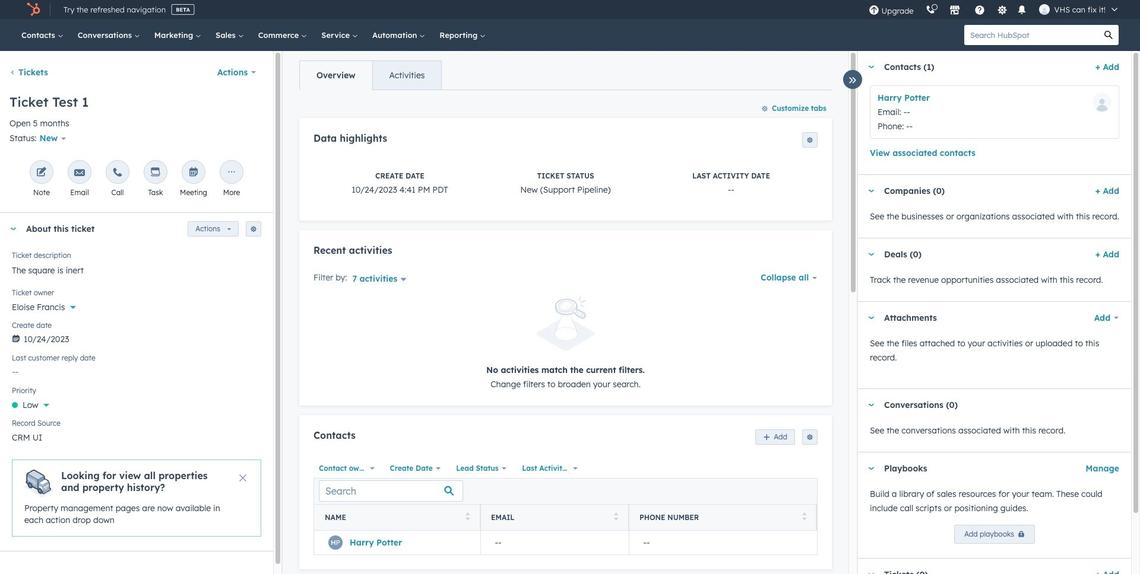 Task type: locate. For each thing, give the bounding box(es) containing it.
Search search field
[[319, 481, 463, 503]]

0 vertical spatial caret image
[[868, 66, 875, 69]]

1 vertical spatial caret image
[[868, 190, 875, 193]]

0 horizontal spatial press to sort. image
[[465, 513, 470, 522]]

2 horizontal spatial press to sort. element
[[802, 513, 806, 523]]

2 vertical spatial caret image
[[868, 253, 875, 256]]

make a phone call image
[[112, 168, 123, 179]]

caret image
[[10, 228, 17, 231], [868, 317, 875, 320], [868, 404, 875, 407], [868, 468, 875, 471]]

1 horizontal spatial press to sort. element
[[614, 513, 618, 523]]

press to sort. image
[[465, 513, 470, 522], [802, 513, 806, 522]]

1 vertical spatial alert
[[12, 460, 261, 537]]

-- text field
[[12, 361, 261, 380]]

1 horizontal spatial alert
[[314, 297, 818, 392]]

None text field
[[12, 259, 261, 282]]

press to sort. image for 1st press to sort. element from the right
[[802, 513, 806, 522]]

alert
[[314, 297, 818, 392], [12, 460, 261, 537]]

menu
[[863, 0, 1126, 19]]

0 horizontal spatial alert
[[12, 460, 261, 537]]

navigation
[[299, 61, 442, 90]]

1 horizontal spatial press to sort. image
[[802, 513, 806, 522]]

more activities, menu pop up image
[[226, 168, 237, 179]]

0 horizontal spatial press to sort. element
[[465, 513, 470, 523]]

1 press to sort. image from the left
[[465, 513, 470, 522]]

2 press to sort. image from the left
[[802, 513, 806, 522]]

2 caret image from the top
[[868, 190, 875, 193]]

caret image
[[868, 66, 875, 69], [868, 190, 875, 193], [868, 253, 875, 256]]

press to sort. element
[[465, 513, 470, 523], [614, 513, 618, 523], [802, 513, 806, 523]]



Task type: describe. For each thing, give the bounding box(es) containing it.
press to sort. image for 3rd press to sort. element from the right
[[465, 513, 470, 522]]

MM/DD/YYYY text field
[[12, 329, 261, 348]]

3 press to sort. element from the left
[[802, 513, 806, 523]]

create a task image
[[150, 168, 161, 179]]

create an email image
[[74, 168, 85, 179]]

marketplaces image
[[949, 5, 960, 16]]

1 caret image from the top
[[868, 66, 875, 69]]

press to sort. image
[[614, 513, 618, 522]]

0 vertical spatial alert
[[314, 297, 818, 392]]

1 press to sort. element from the left
[[465, 513, 470, 523]]

schedule a meeting image
[[188, 168, 199, 179]]

manage card settings image
[[250, 226, 257, 234]]

2 press to sort. element from the left
[[614, 513, 618, 523]]

close image
[[239, 475, 246, 482]]

3 caret image from the top
[[868, 253, 875, 256]]

Search HubSpot search field
[[964, 25, 1099, 45]]

create a note image
[[36, 168, 47, 179]]

jer mill image
[[1039, 4, 1050, 15]]



Task type: vqa. For each thing, say whether or not it's contained in the screenshot.
first AM from the top
no



